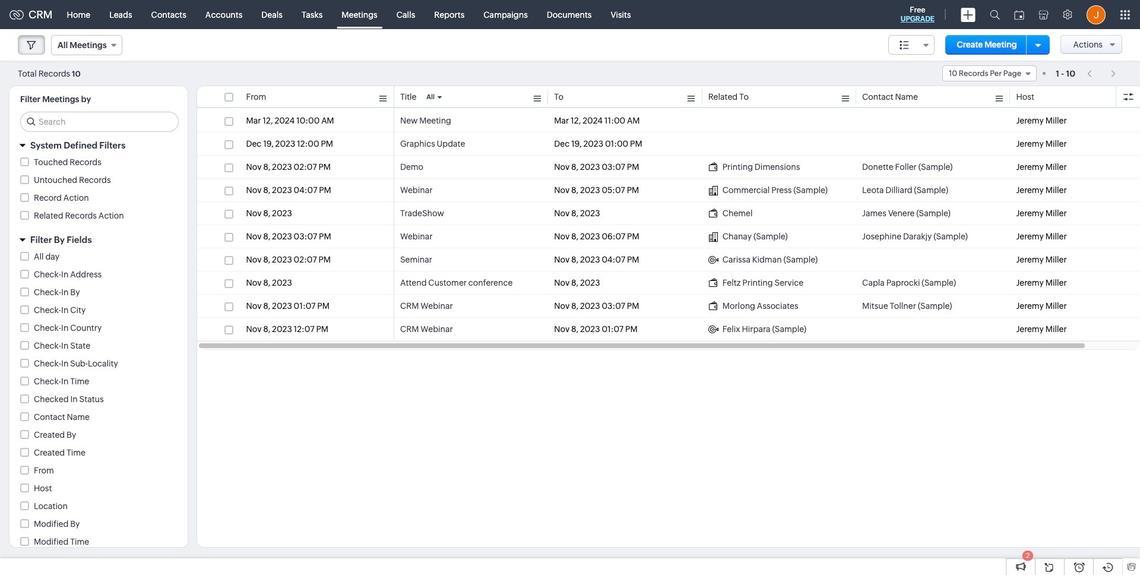 Task type: locate. For each thing, give the bounding box(es) containing it.
row group
[[197, 109, 1141, 341]]

create menu image
[[961, 7, 976, 22]]

None field
[[51, 35, 122, 55], [889, 35, 935, 55], [943, 65, 1037, 81], [51, 35, 122, 55], [943, 65, 1037, 81]]

navigation
[[1082, 65, 1123, 82]]

search image
[[990, 10, 1000, 20]]

profile element
[[1080, 0, 1113, 29]]

create menu element
[[954, 0, 983, 29]]



Task type: vqa. For each thing, say whether or not it's contained in the screenshot.
All related to All Extensions
no



Task type: describe. For each thing, give the bounding box(es) containing it.
size image
[[900, 40, 909, 50]]

search element
[[983, 0, 1008, 29]]

profile image
[[1087, 5, 1106, 24]]

Search text field
[[21, 112, 178, 131]]

none field size
[[889, 35, 935, 55]]

logo image
[[10, 10, 24, 19]]

calendar image
[[1015, 10, 1025, 19]]



